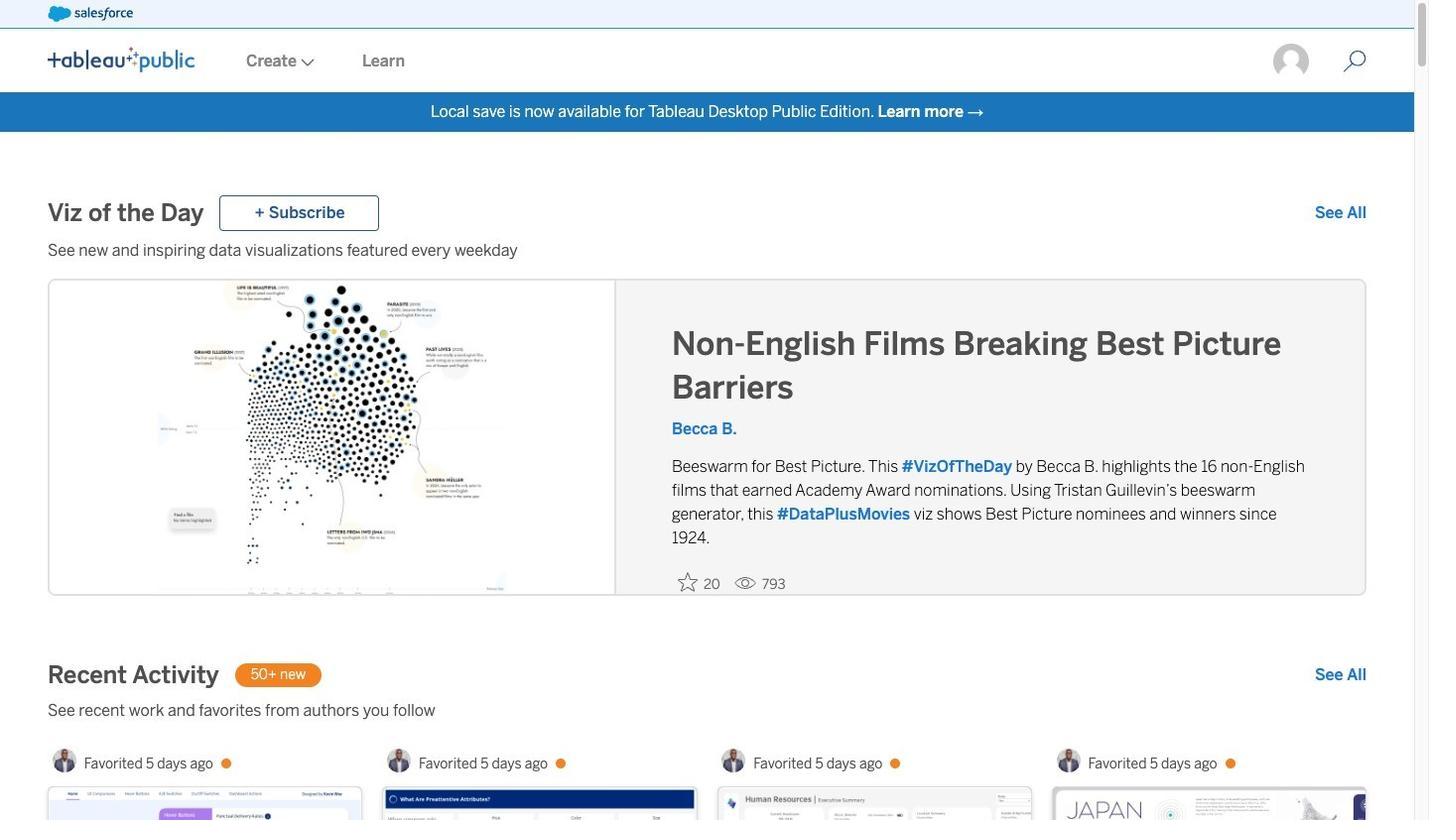 Task type: locate. For each thing, give the bounding box(es) containing it.
2 tich mabiza image from the left
[[387, 749, 411, 773]]

Add Favorite button
[[672, 567, 726, 599]]

tich mabiza image
[[52, 749, 76, 773], [387, 749, 411, 773], [722, 749, 746, 773], [1056, 749, 1080, 773]]

create image
[[297, 59, 315, 66]]

3 tich mabiza image from the left
[[722, 749, 746, 773]]

see all recent activity element
[[1315, 664, 1367, 688]]



Task type: vqa. For each thing, say whether or not it's contained in the screenshot.
Go to search image
yes



Task type: describe. For each thing, give the bounding box(es) containing it.
1 tich mabiza image from the left
[[52, 749, 76, 773]]

go to search image
[[1319, 50, 1390, 73]]

tara.schultz image
[[1271, 42, 1311, 81]]

salesforce logo image
[[48, 6, 133, 22]]

add favorite image
[[678, 573, 698, 592]]

see all viz of the day element
[[1315, 201, 1367, 225]]

viz of the day heading
[[48, 197, 204, 229]]

logo image
[[48, 47, 195, 72]]

recent activity heading
[[48, 660, 219, 692]]

tableau public viz of the day image
[[50, 281, 616, 598]]

4 tich mabiza image from the left
[[1056, 749, 1080, 773]]

see new and inspiring data visualizations featured every weekday element
[[48, 239, 1367, 263]]

see recent work and favorites from authors you follow element
[[48, 700, 1367, 723]]



